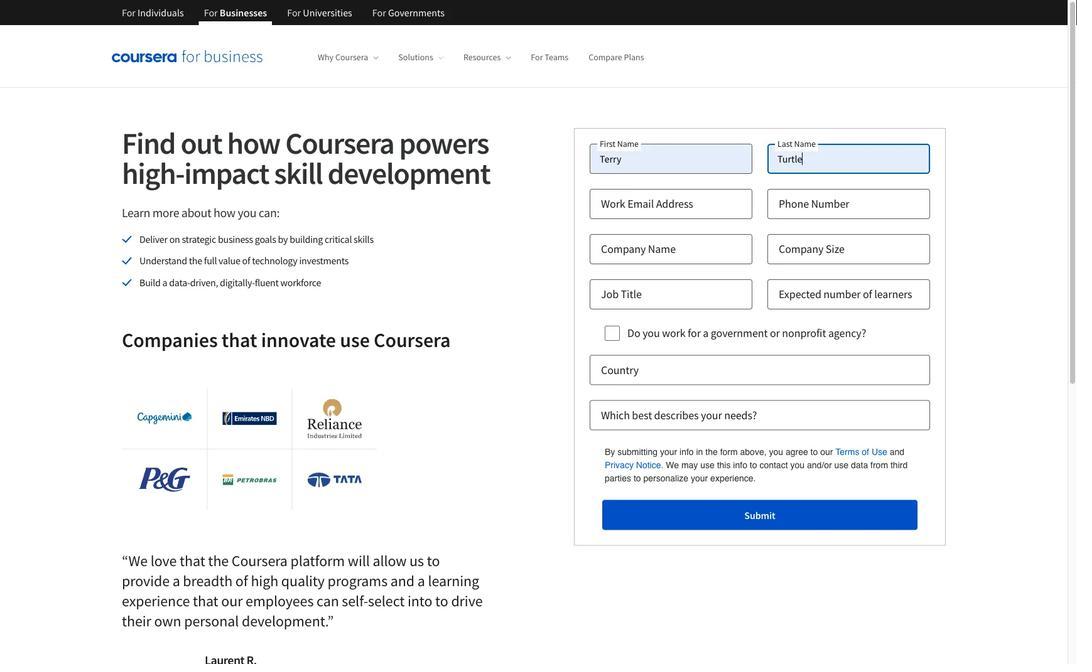 Task type: describe. For each thing, give the bounding box(es) containing it.
1 vertical spatial how
[[214, 205, 236, 221]]

compare plans
[[589, 52, 644, 63]]

solutions
[[399, 52, 434, 63]]

learn
[[122, 205, 150, 221]]

learn more about how you can:
[[122, 205, 280, 221]]

teams
[[545, 52, 569, 63]]

you inside the by submitting your info in the form above, you agree to our terms of use and privacy notice.
[[769, 447, 784, 457]]

find out how coursera powers high-impact skill development
[[122, 124, 490, 192]]

for for governments
[[373, 6, 386, 19]]

breadth
[[183, 572, 233, 591]]

Do you work for a government or nonprofit agency? checkbox
[[605, 326, 620, 341]]

email
[[628, 197, 654, 211]]

phone
[[779, 197, 809, 211]]

build
[[140, 276, 161, 289]]

companies that innovate use coursera
[[122, 328, 451, 353]]

you left can:
[[238, 205, 256, 221]]

describes
[[655, 408, 699, 422]]

for for individuals
[[122, 6, 136, 19]]

banner navigation
[[112, 0, 455, 35]]

0 vertical spatial that
[[222, 328, 257, 353]]

expected
[[779, 287, 822, 302]]

our inside the by submitting your info in the form above, you agree to our terms of use and privacy notice.
[[821, 447, 834, 457]]

coursera inside 'find out how coursera powers high-impact skill development'
[[285, 124, 394, 162]]

quality
[[281, 572, 325, 591]]

emirates logo image
[[223, 412, 277, 426]]

Last Name text field
[[768, 144, 931, 174]]

submit
[[745, 510, 776, 522]]

will
[[348, 552, 370, 571]]

solutions link
[[399, 52, 444, 63]]

plans
[[624, 52, 644, 63]]

how inside 'find out how coursera powers high-impact skill development'
[[227, 124, 280, 162]]

high
[[251, 572, 278, 591]]

high-
[[122, 155, 184, 192]]

provide
[[122, 572, 170, 591]]

parties
[[605, 474, 632, 484]]

individuals
[[138, 6, 184, 19]]

about
[[181, 205, 211, 221]]

love
[[151, 552, 177, 571]]

2 horizontal spatial use
[[835, 460, 849, 471]]

1 vertical spatial that
[[180, 552, 205, 571]]

this
[[717, 460, 731, 471]]

own
[[154, 612, 181, 631]]

and inside the by submitting your info in the form above, you agree to our terms of use and privacy notice.
[[890, 447, 905, 457]]

deliver on strategic business goals by building critical skills
[[140, 233, 374, 246]]

capgemini logo image
[[138, 413, 192, 425]]

impact
[[184, 155, 269, 192]]

expected number of learners
[[779, 287, 913, 302]]

drive
[[451, 592, 483, 611]]

find
[[122, 124, 175, 162]]

phone number
[[779, 197, 850, 211]]

use
[[872, 447, 888, 457]]

for
[[688, 326, 701, 340]]

for teams link
[[531, 52, 569, 63]]

fluent
[[255, 276, 279, 289]]

powers
[[399, 124, 489, 162]]

can
[[317, 592, 339, 611]]

your inside the by submitting your info in the form above, you agree to our terms of use and privacy notice.
[[660, 447, 678, 457]]

for teams
[[531, 52, 569, 63]]

platform
[[291, 552, 345, 571]]

experience
[[122, 592, 190, 611]]

value
[[219, 255, 240, 267]]

can:
[[259, 205, 280, 221]]

p&g logo image
[[139, 468, 191, 493]]

compare
[[589, 52, 623, 63]]

from
[[871, 460, 889, 471]]

for individuals
[[122, 6, 184, 19]]

our inside we love that the coursera platform will allow us to provide a breadth of high quality programs and a learning experience that our employees can self-select into to drive their own personal development.
[[221, 592, 243, 611]]

we for love
[[128, 552, 148, 571]]

privacy notice.
[[605, 460, 664, 471]]

out
[[181, 124, 222, 162]]

to right us
[[427, 552, 440, 571]]

address
[[656, 197, 694, 211]]

development
[[328, 155, 490, 192]]

driven,
[[190, 276, 218, 289]]

first name
[[600, 138, 639, 150]]

employees
[[246, 592, 314, 611]]

we may use this info to contact you and/or use data from third parties to personalize your experience.
[[605, 460, 908, 484]]

building
[[290, 233, 323, 246]]

1 horizontal spatial use
[[701, 460, 715, 471]]

select
[[368, 592, 405, 611]]

data-
[[169, 276, 190, 289]]

the inside we love that the coursera platform will allow us to provide a breadth of high quality programs and a learning experience that our employees can self-select into to drive their own personal development.
[[208, 552, 229, 571]]

submit button
[[603, 500, 918, 531]]

business
[[218, 233, 253, 246]]

Job Title text field
[[590, 280, 753, 310]]

us
[[410, 552, 424, 571]]

to down privacy notice. link
[[634, 474, 641, 484]]

terms of
[[836, 447, 870, 457]]

2 vertical spatial that
[[193, 592, 218, 611]]

for universities
[[287, 6, 352, 19]]

you inside we may use this info to contact you and/or use data from third parties to personalize your experience.
[[791, 460, 805, 471]]

First Name text field
[[590, 144, 753, 174]]

form
[[721, 447, 738, 457]]

job
[[601, 287, 619, 302]]

resources link
[[464, 52, 511, 63]]

for for universities
[[287, 6, 301, 19]]

info inside we may use this info to contact you and/or use data from third parties to personalize your experience.
[[734, 460, 748, 471]]

company for company size
[[779, 242, 824, 256]]

and inside we love that the coursera platform will allow us to provide a breadth of high quality programs and a learning experience that our employees can self-select into to drive their own personal development.
[[391, 572, 415, 591]]

submitting
[[618, 447, 658, 457]]

first
[[600, 138, 616, 150]]

agree to
[[786, 447, 818, 457]]

personal
[[184, 612, 239, 631]]

for for businesses
[[204, 6, 218, 19]]

skills
[[354, 233, 374, 246]]

last name
[[778, 138, 816, 150]]

1 vertical spatial of
[[863, 287, 873, 302]]



Task type: locate. For each thing, give the bounding box(es) containing it.
of right value
[[242, 255, 250, 267]]

country
[[601, 363, 639, 377]]

we
[[666, 460, 679, 471], [128, 552, 148, 571]]

1 vertical spatial we
[[128, 552, 148, 571]]

third
[[891, 460, 908, 471]]

petrobras logo image
[[223, 475, 277, 486]]

agency?
[[829, 326, 867, 340]]

coursera for business image
[[112, 50, 263, 63]]

in
[[697, 447, 703, 457]]

0 vertical spatial we
[[666, 460, 679, 471]]

name right last
[[795, 138, 816, 150]]

why coursera
[[318, 52, 368, 63]]

how right the about
[[214, 205, 236, 221]]

by submitting your info in the form above, you agree to our terms of use and privacy notice.
[[605, 447, 907, 471]]

1 horizontal spatial the
[[208, 552, 229, 571]]

0 vertical spatial of
[[242, 255, 250, 267]]

the right in
[[706, 447, 718, 457]]

0 vertical spatial our
[[821, 447, 834, 457]]

0 vertical spatial how
[[227, 124, 280, 162]]

0 horizontal spatial we
[[128, 552, 148, 571]]

company name
[[601, 242, 676, 256]]

how
[[227, 124, 280, 162], [214, 205, 236, 221]]

1 vertical spatial the
[[706, 447, 718, 457]]

best
[[632, 408, 652, 422]]

may
[[682, 460, 698, 471]]

allow
[[373, 552, 407, 571]]

we inside we may use this info to contact you and/or use data from third parties to personalize your experience.
[[666, 460, 679, 471]]

company left size
[[779, 242, 824, 256]]

do
[[628, 326, 641, 340]]

on
[[169, 233, 180, 246]]

coursera inside we love that the coursera platform will allow us to provide a breadth of high quality programs and a learning experience that our employees can self-select into to drive their own personal development.
[[232, 552, 288, 571]]

0 vertical spatial and
[[890, 447, 905, 457]]

2 vertical spatial your
[[691, 474, 708, 484]]

0 horizontal spatial and
[[391, 572, 415, 591]]

governments
[[388, 6, 445, 19]]

0 vertical spatial info
[[680, 447, 694, 457]]

critical
[[325, 233, 352, 246]]

name right the first
[[618, 138, 639, 150]]

privacy notice. link
[[605, 459, 664, 472]]

which best describes your needs?
[[601, 408, 757, 422]]

work email address
[[601, 197, 694, 211]]

compare plans link
[[589, 52, 644, 63]]

we up provide
[[128, 552, 148, 571]]

learners
[[875, 287, 913, 302]]

workforce
[[281, 276, 321, 289]]

for left businesses
[[204, 6, 218, 19]]

by
[[605, 447, 615, 457]]

0 horizontal spatial info
[[680, 447, 694, 457]]

Work Email Address email field
[[590, 189, 753, 219]]

programs
[[328, 572, 388, 591]]

0 vertical spatial your
[[701, 408, 722, 422]]

2 horizontal spatial name
[[795, 138, 816, 150]]

your inside we may use this info to contact you and/or use data from third parties to personalize your experience.
[[691, 474, 708, 484]]

2 horizontal spatial the
[[706, 447, 718, 457]]

2 company from the left
[[779, 242, 824, 256]]

and
[[890, 447, 905, 457], [391, 572, 415, 591]]

full
[[204, 255, 217, 267]]

use down terms of
[[835, 460, 849, 471]]

of inside we love that the coursera platform will allow us to provide a breadth of high quality programs and a learning experience that our employees can self-select into to drive their own personal development.
[[236, 572, 248, 591]]

nonprofit
[[783, 326, 827, 340]]

you right the do
[[643, 326, 660, 340]]

deliver
[[140, 233, 168, 246]]

that down breadth
[[193, 592, 218, 611]]

for businesses
[[204, 6, 267, 19]]

your left needs?
[[701, 408, 722, 422]]

for left universities
[[287, 6, 301, 19]]

name for company name
[[648, 242, 676, 256]]

our up and/or
[[821, 447, 834, 457]]

2 vertical spatial the
[[208, 552, 229, 571]]

of left high
[[236, 572, 248, 591]]

info left in
[[680, 447, 694, 457]]

we inside we love that the coursera platform will allow us to provide a breadth of high quality programs and a learning experience that our employees can self-select into to drive their own personal development.
[[128, 552, 148, 571]]

1 horizontal spatial company
[[779, 242, 824, 256]]

resources
[[464, 52, 501, 63]]

build a data-driven, digitally-fluent workforce
[[140, 276, 321, 289]]

why
[[318, 52, 334, 63]]

how right out at the top of the page
[[227, 124, 280, 162]]

for governments
[[373, 6, 445, 19]]

the inside the by submitting your info in the form above, you agree to our terms of use and privacy notice.
[[706, 447, 718, 457]]

company
[[601, 242, 646, 256], [779, 242, 824, 256]]

you down agree to
[[791, 460, 805, 471]]

0 horizontal spatial use
[[340, 328, 370, 353]]

innovate
[[261, 328, 336, 353]]

work
[[662, 326, 686, 340]]

understand the full value of technology investments
[[140, 255, 349, 267]]

and up third at the bottom right of page
[[890, 447, 905, 457]]

name
[[618, 138, 639, 150], [795, 138, 816, 150], [648, 242, 676, 256]]

1 vertical spatial info
[[734, 460, 748, 471]]

1 horizontal spatial info
[[734, 460, 748, 471]]

a up into
[[418, 572, 425, 591]]

businesses
[[220, 6, 267, 19]]

we for may
[[666, 460, 679, 471]]

Company Name text field
[[590, 234, 753, 265]]

size
[[826, 242, 845, 256]]

more
[[152, 205, 179, 221]]

info up "experience."
[[734, 460, 748, 471]]

for
[[122, 6, 136, 19], [204, 6, 218, 19], [287, 6, 301, 19], [373, 6, 386, 19], [531, 52, 543, 63]]

0 horizontal spatial the
[[189, 255, 202, 267]]

of right number
[[863, 287, 873, 302]]

by
[[278, 233, 288, 246]]

we up personalize
[[666, 460, 679, 471]]

you up contact
[[769, 447, 784, 457]]

name for last name
[[795, 138, 816, 150]]

your up personalize
[[660, 447, 678, 457]]

we love that the coursera platform will allow us to provide a breadth of high quality programs and a learning experience that our employees can self-select into to drive their own personal development.
[[122, 552, 483, 631]]

tata logo image
[[308, 473, 362, 488]]

use right innovate
[[340, 328, 370, 353]]

universities
[[303, 6, 352, 19]]

name for first name
[[618, 138, 639, 150]]

1 horizontal spatial and
[[890, 447, 905, 457]]

your down may
[[691, 474, 708, 484]]

to down above,
[[750, 460, 758, 471]]

use down in
[[701, 460, 715, 471]]

name down work email address 'email field'
[[648, 242, 676, 256]]

that down digitally-
[[222, 328, 257, 353]]

1 vertical spatial and
[[391, 572, 415, 591]]

0 vertical spatial the
[[189, 255, 202, 267]]

and/or
[[807, 460, 832, 471]]

strategic
[[182, 233, 216, 246]]

reliance logo image
[[308, 399, 362, 439]]

our up personal
[[221, 592, 243, 611]]

contact
[[760, 460, 788, 471]]

personalize
[[644, 474, 689, 484]]

1 vertical spatial our
[[221, 592, 243, 611]]

for left teams
[[531, 52, 543, 63]]

info inside the by submitting your info in the form above, you agree to our terms of use and privacy notice.
[[680, 447, 694, 457]]

company size
[[779, 242, 845, 256]]

for left governments
[[373, 6, 386, 19]]

their
[[122, 612, 151, 631]]

that
[[222, 328, 257, 353], [180, 552, 205, 571], [193, 592, 218, 611]]

or
[[770, 326, 780, 340]]

work
[[601, 197, 626, 211]]

that up breadth
[[180, 552, 205, 571]]

a down love
[[173, 572, 180, 591]]

your
[[701, 408, 722, 422], [660, 447, 678, 457], [691, 474, 708, 484]]

the up breadth
[[208, 552, 229, 571]]

1 horizontal spatial we
[[666, 460, 679, 471]]

1 horizontal spatial name
[[648, 242, 676, 256]]

1 company from the left
[[601, 242, 646, 256]]

and down allow
[[391, 572, 415, 591]]

company for company name
[[601, 242, 646, 256]]

skill
[[274, 155, 323, 192]]

digitally-
[[220, 276, 255, 289]]

understand
[[140, 255, 187, 267]]

0 horizontal spatial our
[[221, 592, 243, 611]]

Phone Number telephone field
[[768, 189, 931, 219]]

1 vertical spatial your
[[660, 447, 678, 457]]

the left full
[[189, 255, 202, 267]]

for left individuals
[[122, 6, 136, 19]]

a right for
[[703, 326, 709, 340]]

0 horizontal spatial company
[[601, 242, 646, 256]]

above,
[[741, 447, 767, 457]]

0 horizontal spatial name
[[618, 138, 639, 150]]

1 horizontal spatial our
[[821, 447, 834, 457]]

to right into
[[436, 592, 448, 611]]

data
[[851, 460, 869, 471]]

government
[[711, 326, 768, 340]]

2 vertical spatial of
[[236, 572, 248, 591]]

you
[[238, 205, 256, 221], [643, 326, 660, 340], [769, 447, 784, 457], [791, 460, 805, 471]]

a left data-
[[162, 276, 167, 289]]

company up job title at the top right
[[601, 242, 646, 256]]



Task type: vqa. For each thing, say whether or not it's contained in the screenshot.
Are at the top left of page
no



